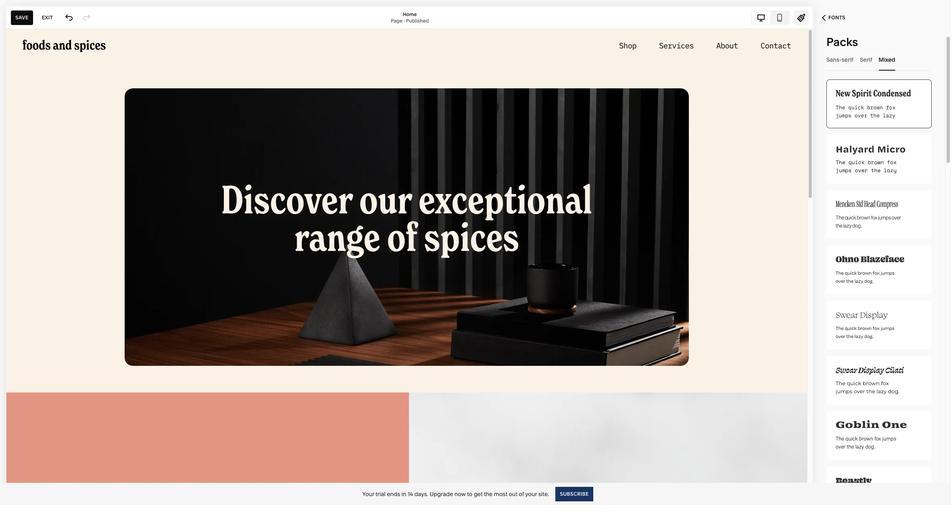 Task type: vqa. For each thing, say whether or not it's contained in the screenshot.
Six Caps The quick brown fox jumps over the lazy dog.
no



Task type: locate. For each thing, give the bounding box(es) containing it.
micro
[[878, 142, 906, 155]]

quick down "mencken"
[[845, 214, 857, 221]]

quick down halyard
[[849, 158, 865, 166]]

the for swear display cilati
[[836, 380, 846, 387]]

the down swear display
[[836, 325, 844, 331]]

over down goblin
[[836, 443, 846, 450]]

the down micro
[[872, 166, 881, 174]]

1 horizontal spatial tab list
[[827, 48, 932, 71]]

lazy for new spirit condensed
[[883, 111, 896, 119]]

the
[[871, 111, 880, 119], [872, 166, 881, 174], [836, 222, 843, 229], [847, 278, 854, 284], [847, 333, 854, 339], [867, 388, 876, 395], [847, 443, 855, 450], [484, 491, 493, 498]]

most
[[494, 491, 508, 498]]

the inside halyard micro the quick brown fox jumps over the lazy dog.
[[872, 166, 881, 174]]

fox down 'ohno blazeface' at the right bottom
[[873, 270, 880, 276]]

fox down micro
[[888, 158, 897, 166]]

lazy inside halyard micro the quick brown fox jumps over the lazy dog.
[[884, 166, 897, 174]]

dog. for mencken std head compress
[[853, 222, 863, 229]]

the quick brown fox jumps over the lazy dog. down head on the right top of page
[[836, 214, 902, 229]]

the quick brown fox jumps over the lazy dog.
[[836, 103, 896, 127], [836, 214, 902, 229], [836, 270, 895, 284], [836, 325, 895, 339], [836, 380, 900, 395]]

lazy
[[883, 111, 896, 119], [884, 166, 897, 174], [844, 222, 852, 229], [855, 278, 864, 284], [855, 333, 864, 339], [877, 388, 887, 395], [856, 443, 865, 450]]

brown down micro
[[868, 158, 884, 166]]

dog. up halyard
[[836, 119, 847, 127]]

brown down swear display cilati
[[863, 380, 880, 387]]

jumps down blazeface
[[881, 270, 895, 276]]

quick for mencken std head compress
[[845, 214, 857, 221]]

std
[[857, 199, 864, 209]]

lazy down "mencken"
[[844, 222, 852, 229]]

quick down ohno
[[845, 270, 857, 276]]

display
[[860, 309, 888, 320], [859, 364, 885, 375]]

5 the quick brown fox jumps over the lazy dog. from the top
[[836, 380, 900, 395]]

jumps down halyard
[[836, 166, 852, 174]]

over down ohno
[[836, 278, 846, 284]]

sans-serif button
[[827, 48, 854, 71]]

jumps down 'one'
[[883, 435, 897, 442]]

dog. inside goblin one the quick brown fox jumps over the lazy dog.
[[866, 443, 876, 450]]

swear for swear display
[[836, 309, 859, 320]]

the quick brown fox jumps over the lazy dog. down spirit
[[836, 103, 896, 127]]

halyard micro the quick brown fox jumps over the lazy dog.
[[836, 142, 906, 182]]

fox down swear display
[[873, 325, 880, 331]]

quick down swear display
[[845, 325, 857, 331]]

the down goblin
[[836, 435, 845, 442]]

dog.
[[836, 119, 847, 127], [836, 174, 849, 182], [853, 222, 863, 229], [865, 278, 874, 284], [865, 333, 874, 339], [888, 388, 900, 395], [866, 443, 876, 450]]

lazy for swear display cilati
[[877, 388, 887, 395]]

quick down goblin
[[846, 435, 858, 442]]

lazy down condensed
[[883, 111, 896, 119]]

7 the from the top
[[836, 435, 845, 442]]

fox for ohno blazeface
[[873, 270, 880, 276]]

lazy down swear display
[[855, 333, 864, 339]]

tab list containing sans-serif
[[827, 48, 932, 71]]

the for mencken std head compress
[[836, 214, 845, 221]]

6 the from the top
[[836, 380, 846, 387]]

dog. down cilati
[[888, 388, 900, 395]]

quick inside goblin one the quick brown fox jumps over the lazy dog.
[[846, 435, 858, 442]]

over inside goblin one the quick brown fox jumps over the lazy dog.
[[836, 443, 846, 450]]

the down halyard
[[836, 158, 846, 166]]

fox for swear display
[[873, 325, 880, 331]]

head
[[865, 199, 876, 209]]

your
[[363, 491, 374, 498]]

the quick brown fox jumps over the lazy dog. down 'ohno blazeface' at the right bottom
[[836, 270, 895, 284]]

fox inside goblin one the quick brown fox jumps over the lazy dog.
[[875, 435, 882, 442]]

brown down mencken std head compress
[[858, 214, 871, 221]]

the down ohno
[[836, 270, 844, 276]]

blazeface
[[861, 254, 905, 265]]

fox inside halyard micro the quick brown fox jumps over the lazy dog.
[[888, 158, 897, 166]]

mencken std head compress
[[836, 199, 899, 209]]

lazy down micro
[[884, 166, 897, 174]]

over down spirit
[[855, 111, 868, 119]]

fox for mencken std head compress
[[872, 214, 878, 221]]

fox
[[887, 103, 896, 111], [888, 158, 897, 166], [872, 214, 878, 221], [873, 270, 880, 276], [873, 325, 880, 331], [882, 380, 889, 387], [875, 435, 882, 442]]

jumps for swear display
[[881, 325, 895, 331]]

new
[[836, 88, 851, 99]]

brown down new spirit condensed
[[868, 103, 883, 111]]

jumps down swear display cilati
[[836, 388, 853, 395]]

home
[[403, 11, 417, 17]]

lazy down 'ohno blazeface' at the right bottom
[[855, 278, 864, 284]]

trial
[[376, 491, 386, 498]]

save button
[[11, 10, 33, 25]]

packs
[[827, 35, 859, 49]]

dog. for new spirit condensed
[[836, 119, 847, 127]]

over for ohno blazeface
[[836, 278, 846, 284]]

mixed button
[[879, 48, 896, 71]]

the for new spirit condensed
[[836, 103, 846, 111]]

quick down spirit
[[849, 103, 865, 111]]

jumps down swear display
[[881, 325, 895, 331]]

brown down goblin
[[859, 435, 874, 442]]

dog. down "std"
[[853, 222, 863, 229]]

serif
[[842, 56, 854, 63]]

0 vertical spatial display
[[860, 309, 888, 320]]

2 the from the top
[[836, 158, 846, 166]]

fonts
[[829, 15, 846, 21]]

the quick brown fox jumps over the lazy dog. down swear display
[[836, 325, 895, 339]]

jumps down new
[[836, 111, 852, 119]]

the down swear display cilati
[[836, 380, 846, 387]]

4 the from the top
[[836, 270, 844, 276]]

0 vertical spatial swear
[[836, 309, 859, 320]]

exit button
[[37, 10, 57, 25]]

the down new
[[836, 103, 846, 111]]

swear
[[836, 309, 859, 320], [836, 364, 858, 375]]

0 horizontal spatial tab list
[[752, 11, 789, 24]]

1 the quick brown fox jumps over the lazy dog. from the top
[[836, 103, 896, 127]]

the right get at bottom
[[484, 491, 493, 498]]

the quick brown fox jumps over the lazy dog. down swear display cilati
[[836, 380, 900, 395]]

5 the from the top
[[836, 325, 844, 331]]

serif
[[860, 56, 873, 63]]

lazy inside goblin one the quick brown fox jumps over the lazy dog.
[[856, 443, 865, 450]]

jumps for mencken std head compress
[[879, 214, 892, 221]]

fox down cilati
[[882, 380, 889, 387]]

brown
[[868, 103, 883, 111], [868, 158, 884, 166], [858, 214, 871, 221], [858, 270, 872, 276], [858, 325, 872, 331], [863, 380, 880, 387], [859, 435, 874, 442]]

the inside goblin one the quick brown fox jumps over the lazy dog.
[[836, 435, 845, 442]]

dog. for ohno blazeface
[[865, 278, 874, 284]]

quick for swear display
[[845, 325, 857, 331]]

mencken
[[836, 199, 856, 209]]

dog. down goblin
[[866, 443, 876, 450]]

display for swear display cilati
[[859, 364, 885, 375]]

lazy down goblin
[[856, 443, 865, 450]]

dog. inside halyard micro the quick brown fox jumps over the lazy dog.
[[836, 174, 849, 182]]

1 the from the top
[[836, 103, 846, 111]]

brown down 'ohno blazeface' at the right bottom
[[858, 270, 872, 276]]

1 vertical spatial display
[[859, 364, 885, 375]]

over down compress
[[892, 214, 902, 221]]

over down halyard
[[856, 166, 868, 174]]

1 swear from the top
[[836, 309, 859, 320]]

jumps for ohno blazeface
[[881, 270, 895, 276]]

brown for new spirit condensed
[[868, 103, 883, 111]]

the for ohno blazeface
[[836, 270, 844, 276]]

dog. up "mencken"
[[836, 174, 849, 182]]

lazy for mencken std head compress
[[844, 222, 852, 229]]

brown down swear display
[[858, 325, 872, 331]]

quick
[[849, 103, 865, 111], [849, 158, 865, 166], [845, 214, 857, 221], [845, 270, 857, 276], [845, 325, 857, 331], [847, 380, 862, 387], [846, 435, 858, 442]]

dog. down swear display
[[865, 333, 874, 339]]

brown for ohno blazeface
[[858, 270, 872, 276]]

the down "mencken"
[[836, 222, 843, 229]]

1 vertical spatial tab list
[[827, 48, 932, 71]]

the down goblin
[[847, 443, 855, 450]]

quick down swear display cilati
[[847, 380, 862, 387]]

over
[[855, 111, 868, 119], [856, 166, 868, 174], [892, 214, 902, 221], [836, 278, 846, 284], [836, 333, 846, 339], [854, 388, 866, 395], [836, 443, 846, 450]]

tab list
[[752, 11, 789, 24], [827, 48, 932, 71]]

the down swear display
[[847, 333, 854, 339]]

mixed
[[879, 56, 896, 63]]

jumps down compress
[[879, 214, 892, 221]]

over for new spirit condensed
[[855, 111, 868, 119]]

2 swear from the top
[[836, 364, 858, 375]]

beastly
[[836, 475, 872, 486]]

one
[[883, 420, 908, 431]]

lazy down swear display cilati
[[877, 388, 887, 395]]

the down "mencken"
[[836, 214, 845, 221]]

dog. down 'ohno blazeface' at the right bottom
[[865, 278, 874, 284]]

over down swear display
[[836, 333, 846, 339]]

fox down condensed
[[887, 103, 896, 111]]

the quick brown fox jumps over the lazy dog. for new spirit condensed
[[836, 103, 896, 127]]

jumps inside goblin one the quick brown fox jumps over the lazy dog.
[[883, 435, 897, 442]]

quick for ohno blazeface
[[845, 270, 857, 276]]

the down swear display cilati
[[867, 388, 876, 395]]

swear display cilati
[[836, 364, 904, 375]]

brown inside goblin one the quick brown fox jumps over the lazy dog.
[[859, 435, 874, 442]]

subscribe button
[[556, 487, 594, 501]]

the
[[836, 103, 846, 111], [836, 158, 846, 166], [836, 214, 845, 221], [836, 270, 844, 276], [836, 325, 844, 331], [836, 380, 846, 387], [836, 435, 845, 442]]

over down swear display cilati
[[854, 388, 866, 395]]

the quick brown fox jumps over the lazy dog. for swear display cilati
[[836, 380, 900, 395]]

jumps
[[836, 111, 852, 119], [836, 166, 852, 174], [879, 214, 892, 221], [881, 270, 895, 276], [881, 325, 895, 331], [836, 388, 853, 395], [883, 435, 897, 442]]

3 the quick brown fox jumps over the lazy dog. from the top
[[836, 270, 895, 284]]

2 the quick brown fox jumps over the lazy dog. from the top
[[836, 214, 902, 229]]

jumps for swear display cilati
[[836, 388, 853, 395]]

over for swear display cilati
[[854, 388, 866, 395]]

days.
[[415, 491, 429, 498]]

fox down goblin
[[875, 435, 882, 442]]

fox down head on the right top of page
[[872, 214, 878, 221]]

1 vertical spatial swear
[[836, 364, 858, 375]]

3 the from the top
[[836, 214, 845, 221]]

the down ohno
[[847, 278, 854, 284]]

jumps inside halyard micro the quick brown fox jumps over the lazy dog.
[[836, 166, 852, 174]]

4 the quick brown fox jumps over the lazy dog. from the top
[[836, 325, 895, 339]]

to
[[467, 491, 473, 498]]



Task type: describe. For each thing, give the bounding box(es) containing it.
upgrade
[[430, 491, 453, 498]]

your trial ends in 14 days. upgrade now to get the most out of your site.
[[363, 491, 549, 498]]

get
[[474, 491, 483, 498]]

out
[[509, 491, 518, 498]]

lazy for swear display
[[855, 333, 864, 339]]

page
[[391, 18, 403, 24]]

goblin one the quick brown fox jumps over the lazy dog.
[[836, 420, 908, 450]]

the for swear display
[[836, 325, 844, 331]]

the down new spirit condensed
[[871, 111, 880, 119]]

jumps for new spirit condensed
[[836, 111, 852, 119]]

dog. for swear display
[[865, 333, 874, 339]]

sans-
[[827, 56, 842, 63]]

over inside halyard micro the quick brown fox jumps over the lazy dog.
[[856, 166, 868, 174]]

quick inside halyard micro the quick brown fox jumps over the lazy dog.
[[849, 158, 865, 166]]

dog. for swear display cilati
[[888, 388, 900, 395]]

home page · published
[[391, 11, 429, 24]]

of
[[519, 491, 524, 498]]

spirit
[[853, 88, 872, 99]]

save
[[15, 14, 29, 20]]

goblin
[[836, 420, 880, 431]]

quick for swear display cilati
[[847, 380, 862, 387]]

the inside goblin one the quick brown fox jumps over the lazy dog.
[[847, 443, 855, 450]]

swear display
[[836, 309, 888, 320]]

subscribe
[[560, 491, 589, 497]]

ends
[[387, 491, 400, 498]]

14
[[408, 491, 413, 498]]

now
[[455, 491, 466, 498]]

display for swear display
[[860, 309, 888, 320]]

quick for new spirit condensed
[[849, 103, 865, 111]]

serif button
[[860, 48, 873, 71]]

halyard
[[836, 142, 875, 155]]

condensed
[[874, 88, 912, 99]]

over for mencken std head compress
[[892, 214, 902, 221]]

brown for swear display cilati
[[863, 380, 880, 387]]

lazy for ohno blazeface
[[855, 278, 864, 284]]

the inside halyard micro the quick brown fox jumps over the lazy dog.
[[836, 158, 846, 166]]

beastly button
[[827, 467, 932, 505]]

ohno blazeface
[[836, 254, 905, 265]]

sans-serif
[[827, 56, 854, 63]]

the quick brown fox jumps over the lazy dog. for ohno blazeface
[[836, 270, 895, 284]]

·
[[404, 18, 405, 24]]

fox for swear display cilati
[[882, 380, 889, 387]]

swear for swear display cilati
[[836, 364, 858, 375]]

new spirit condensed
[[836, 88, 912, 99]]

exit
[[42, 14, 53, 20]]

fonts button
[[814, 9, 855, 27]]

your
[[526, 491, 537, 498]]

0 vertical spatial tab list
[[752, 11, 789, 24]]

brown inside halyard micro the quick brown fox jumps over the lazy dog.
[[868, 158, 884, 166]]

over for swear display
[[836, 333, 846, 339]]

brown for swear display
[[858, 325, 872, 331]]

the quick brown fox jumps over the lazy dog. for swear display
[[836, 325, 895, 339]]

in
[[402, 491, 407, 498]]

published
[[406, 18, 429, 24]]

site.
[[539, 491, 549, 498]]

the quick brown fox jumps over the lazy dog. for mencken std head compress
[[836, 214, 902, 229]]

compress
[[877, 199, 899, 209]]

cilati
[[886, 364, 904, 375]]

brown for mencken std head compress
[[858, 214, 871, 221]]

ohno
[[836, 254, 860, 265]]

fox for new spirit condensed
[[887, 103, 896, 111]]



